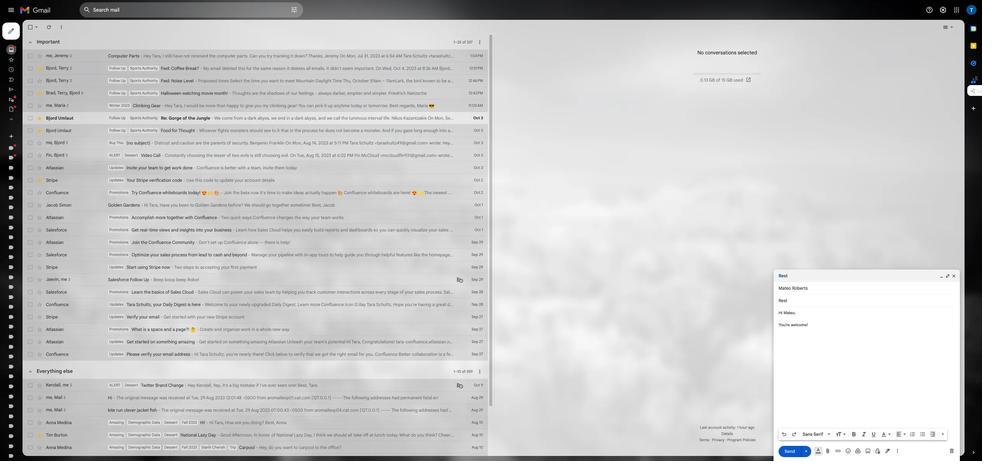 Task type: describe. For each thing, give the bounding box(es) containing it.
1 something from the left
[[196, 424, 222, 431]]

a right end
[[364, 144, 367, 151]]

1 horizontal spatial by
[[625, 98, 631, 104]]

dessert
[[156, 191, 172, 197]]

blissful for blissful serene
[[25, 343, 42, 350]]

bjord up the fin , bjord 3 at the left top of page
[[68, 175, 81, 182]]

deletes
[[364, 82, 382, 89]]

don't
[[249, 300, 262, 306]]

level
[[230, 98, 242, 104]]

1 horizontal spatial still
[[318, 191, 327, 198]]

3 inside the fin , bjord 3
[[82, 192, 85, 197]]

updates for get
[[137, 424, 155, 430]]

is right the what
[[179, 408, 183, 415]]

sep 29 for don't set up confluence alone — there is help! ‌ ‌ ‌ ‌ ‌ ‌ ‌ ‌ ‌ ‌ ‌ ‌ ‌ ‌ ‌ ‌ ‌ ‌ ‌ ‌ ‌ ‌ ‌ ‌ ‌ ‌ ‌ ‌ ‌ ‌ ‌ ‌ ‌ ‌ ‌ ‌ ‌ ‌ ‌ ‌ ‌ ‌ ‌ ‌ ‌ ‌ ‌ ‌ ‌ ‌ ‌ ‌ ‌ ‌ ‌ ‌ ‌ ‌ ‌ ‌ ‌ ‌ ‌ ‌ ‌ ‌ ‌ ‌ ‌ ‌ ‌ ‌ ‌ ‌ ‌
[[590, 300, 604, 306]]

follow up for fwd: noise level - proposed times select the time you want to meet mountain daylight time thu, october 59am – 11amlark, the bird known to be a compartmental disaster by the fda, h
[[137, 98, 157, 104]]

a left space
[[184, 408, 187, 415]]

bjord down me , maria 2
[[57, 144, 72, 151]]

1 daily from the left
[[204, 377, 216, 384]]

0 horizontal spatial new
[[258, 393, 269, 400]]

page?!
[[220, 408, 237, 415]]

1 easily from the left
[[378, 284, 392, 291]]

email left deleted
[[263, 82, 276, 89]]

it right pick
[[406, 129, 409, 135]]

follow for re: gorge of the jungle - we come from a dark abyss, we end in a dark abyss, and we call the luminous interval life. nikos kazantzakis on mon, sep 11, 2023 at 10:24 am james peterson <ja
[[137, 145, 150, 150]]

sep for create and organize work in a whole new way ‌ ‌ ‌ ‌ ‌ ‌ ‌ ‌ ‌ ‌ ‌ ‌ ‌ ‌ ‌ ‌ ‌ ‌ ‌ ‌ ‌ ‌ ‌ ‌ ‌ ‌ ‌ ‌ ‌ ‌ ‌ ‌ ‌ ‌ ‌ ‌ ‌ ‌ ‌ ‌ ‌ ‌ ‌ ‌ ‌ ‌ ‌ ‌ ‌ ‌ ‌ ‌ ‌ ‌ ‌ ‌ ‌ ‌ ‌ ‌ ‌ ‌ ‌ ‌ ‌ ‌ ‌ ‌ ‌ ‌ ‌ ‌ ‌ ‌ ‌ ‌ ‌ ‌ ‌
[[590, 409, 598, 415]]

tranquil
[[44, 356, 63, 362]]

tara up verify
[[158, 377, 169, 384]]

1 power from the left
[[288, 362, 304, 369]]

2 horizontal spatial are
[[492, 237, 500, 244]]

sep 28 for can
[[590, 362, 604, 368]]

get down create on the bottom left of the page
[[249, 424, 258, 431]]

jeremy,
[[631, 67, 651, 73]]

1 vertical spatial up
[[272, 300, 279, 306]]

oct 2 for join the beta now it's time to make ideas actually happen
[[593, 238, 604, 244]]

2 vertical spatial up
[[590, 424, 597, 431]]

0 horizontal spatial from
[[235, 315, 247, 322]]

the left beta
[[291, 237, 300, 244]]

2023 inside winter 2023 climbing gear
[[152, 129, 162, 135]]

1 vertical spatial mon,
[[544, 144, 556, 151]]

, for fwd: coffee break? - my email deleted this for the same reason it deletes all emails. it didn't seem important. on wed, oct 4, 2023 at 8:26 am bjord umlaut <sicritbjordd@gmail.com> wrote: seems to me we've
[[70, 82, 72, 89]]

a right 'become'
[[451, 160, 454, 167]]

used
[[916, 97, 930, 104]]

updates verify your email - get started with your new stripe account ‌ ‌ ‌ ‌ ‌ ‌ ‌ ‌ ‌ ‌ ‌ ‌ ‌ ‌ ‌ ‌ ‌ ‌ ‌ ‌ ‌ ‌ ‌ ‌ ‌ ‌ ‌ ‌ ‌ ‌ ‌ ‌ ‌ ‌ ‌ ‌ ‌ ‌ ‌ ‌ ‌ ‌ ‌ ‌ ‌ ‌ ‌ ‌ ‌ ‌ ‌ ‌ ‌ ‌ ‌ ‌ ‌ ‌ ‌ ‌ ‌ ‌ ‌ ‌ ‌ ‌ ‌ ‌ ‌ ‌ ‌ ‌ ‌ ‌ ‌ ‌ ‌ ‌ ‌ ‌
[[137, 393, 417, 400]]

25 row from the top
[[28, 435, 708, 451]]

1 horizontal spatial started
[[215, 393, 233, 400]]

337
[[584, 50, 591, 56]]

of left our on the left of page
[[357, 113, 362, 120]]

kazantzakis
[[505, 144, 534, 151]]

4 29 from the top
[[599, 347, 604, 353]]

1 oct 1 from the top
[[594, 253, 604, 259]]

brad , terry , bjord 4
[[57, 113, 104, 120]]

🎨 image
[[422, 238, 429, 245]]

1 vertical spatial should
[[315, 253, 331, 260]]

fwd: for fwd: noise level - proposed times select the time you want to meet mountain daylight time thu, october 59am – 11amlark, the bird known to be a compartmental disaster by the fda, h
[[201, 98, 213, 104]]

3 inside jaevin , me 3
[[85, 347, 88, 353]]

tara-
[[495, 424, 508, 431]]

2 vertical spatial mon,
[[366, 175, 378, 182]]

1 – 25
[[567, 50, 577, 56]]

1 for salesforce
[[603, 285, 604, 290]]

1 horizontal spatial work
[[301, 408, 313, 415]]

2 tours from the left
[[725, 315, 737, 322]]

terry for halloween watching movie month! - thoughts are the shadows of our feelings - always darker, emptier and simpler. friedrich nietzsche
[[72, 113, 84, 120]]

a left great at the bottom
[[541, 377, 544, 384]]

27 for clicks
[[599, 440, 604, 446]]

sep 28 for have
[[590, 378, 604, 384]]

coffee
[[214, 82, 231, 89]]

tara down 'become'
[[437, 175, 448, 182]]

1 horizontal spatial abyss,
[[381, 144, 397, 151]]

0 horizontal spatial still
[[207, 67, 215, 73]]

0 vertical spatial up
[[410, 129, 417, 135]]

0 vertical spatial am
[[495, 67, 503, 73]]

try confluence whiteboards today!
[[165, 237, 252, 244]]

happen
[[402, 237, 421, 244]]

1 horizontal spatial time
[[314, 98, 325, 104]]

alert inside "important" tab panel
[[137, 191, 151, 197]]

0 vertical spatial two
[[277, 269, 287, 275]]

1 left 25
[[567, 50, 569, 56]]

1 vertical spatial for
[[215, 160, 222, 167]]

we left got
[[394, 439, 401, 446]]

main menu image
[[9, 8, 19, 17]]

1 vertical spatial or
[[658, 191, 663, 198]]

wrote: left hello
[[548, 191, 564, 198]]

1 horizontal spatial breeze
[[43, 244, 60, 251]]

and left simpler.
[[455, 113, 464, 120]]

important button
[[30, 45, 78, 61]]

oct 1 for and
[[594, 285, 604, 290]]

1 verify from the left
[[176, 439, 190, 446]]

search mail image
[[102, 5, 116, 19]]

bjord umlaut for food for thought
[[57, 160, 89, 167]]

0 horizontal spatial set
[[263, 300, 271, 306]]

2 horizontal spatial time
[[334, 237, 345, 244]]

1 vertical spatial have
[[587, 377, 598, 384]]

bjord umlaut for re: gorge of the jungle
[[57, 144, 92, 151]]

2 horizontal spatial started
[[259, 424, 277, 431]]

3 verify from the left
[[675, 439, 688, 446]]

0 vertical spatial bubbles
[[43, 256, 63, 263]]

0 horizontal spatial not
[[229, 67, 238, 73]]

1 how from the left
[[311, 284, 321, 291]]

get up please
[[158, 424, 167, 431]]

halloween
[[201, 113, 227, 120]]

1 vertical spatial be
[[249, 129, 256, 135]]

umlaut for food for thought - whoever fights monsters should see to it that in the process he does not become a monster. and if you gaze long enough into an abyss, the abyss will gaze back i
[[72, 160, 89, 167]]

aurora for aurora whispers
[[25, 281, 41, 288]]

1 vertical spatial aug
[[383, 191, 393, 198]]

bliss lush link
[[25, 331, 49, 338]]

res
[[974, 342, 983, 348]]

great
[[545, 377, 558, 384]]

calm link
[[25, 430, 37, 437]]

the left the same
[[316, 82, 325, 89]]

24 row from the top
[[28, 420, 723, 435]]

, for fwd: noise level - proposed times select the time you want to meet mountain daylight time thu, october 59am – 11amlark, the bird known to be a compartmental disaster by the fda, h
[[70, 97, 72, 104]]

1 horizontal spatial process
[[378, 160, 398, 167]]

them
[[343, 206, 356, 213]]

snoozed
[[25, 84, 46, 90]]

1 promotions from the top
[[137, 238, 161, 244]]

0 horizontal spatial you're
[[283, 439, 298, 446]]

1 horizontal spatial are
[[315, 113, 323, 120]]

2 in- from the left
[[707, 315, 714, 322]]

the down real-
[[176, 300, 185, 306]]

2 vertical spatial new
[[341, 408, 351, 415]]

2 row from the top
[[28, 78, 712, 93]]

1 vertical spatial two
[[218, 331, 228, 338]]

the left he
[[368, 160, 377, 167]]

drafts
[[25, 133, 41, 140]]

4
[[101, 114, 104, 120]]

1 horizontal spatial schultz
[[516, 67, 535, 73]]

back
[[632, 160, 644, 167]]

1 app from the left
[[387, 315, 397, 322]]

up for food for thought - whoever fights monsters should see to it that in the process he does not become a monster. and if you gaze long enough into an abyss, the abyss will gaze back i
[[151, 160, 157, 166]]

follow up for food for thought - whoever fights monsters should see to it that in the process he does not become a monster. and if you gaze long enough into an abyss, the abyss will gaze back i
[[137, 160, 157, 166]]

whispers
[[43, 281, 65, 288]]

your right update
[[294, 222, 305, 229]]

bjord up brad
[[57, 97, 70, 104]]

the left 'parents'
[[254, 175, 262, 182]]

atlassian for get
[[57, 424, 80, 431]]

the up my
[[325, 113, 333, 120]]

23 row from the top
[[28, 404, 611, 420]]

follow up for fwd: coffee break? - my email deleted this for the same reason it deletes all emails. it didn't seem important. on wed, oct 4, 2023 at 8:26 am bjord umlaut <sicritbjordd@gmail.com> wrote: seems to me we've
[[137, 82, 157, 88]]

snoozed link
[[25, 84, 46, 90]]

4 sep 29 from the top
[[590, 347, 604, 353]]

selected
[[923, 62, 947, 70]]

confluence up jacob simon
[[57, 237, 86, 244]]

inbox
[[25, 59, 40, 66]]

hey right "parts"
[[180, 67, 189, 73]]

1 vertical spatial the
[[531, 237, 540, 244]]

important tab panel
[[28, 43, 821, 451]]

the down sometime!
[[368, 269, 377, 275]]

hi up accomplish
[[180, 253, 185, 260]]

0 horizontal spatial that
[[351, 160, 361, 167]]

0 horizontal spatial time
[[187, 284, 198, 291]]

want
[[337, 98, 349, 104]]

0 horizontal spatial team's
[[393, 424, 409, 431]]

team up upgraded
[[332, 362, 344, 369]]

1 vertical spatial account
[[286, 393, 306, 400]]

nietzsche
[[509, 113, 534, 120]]

row containing brad
[[28, 109, 611, 124]]

0 vertical spatial be
[[553, 98, 559, 104]]

mccloud
[[452, 191, 474, 198]]

and left turn
[[627, 237, 636, 244]]

1 on from the left
[[188, 424, 194, 431]]

is left few
[[549, 439, 553, 446]]

hi right potential
[[433, 424, 439, 431]]

the right call
[[427, 144, 435, 151]]

2 jacob from the left
[[404, 253, 419, 260]]

received
[[239, 67, 260, 73]]

0 horizontal spatial <tarashultz49@gmail.com>
[[469, 175, 536, 182]]

updates for start
[[137, 331, 155, 337]]

whole
[[325, 408, 340, 415]]

row containing jacob simon
[[28, 249, 611, 264]]

1 horizontal spatial from
[[292, 144, 304, 151]]

2 on from the left
[[279, 424, 285, 431]]

salesforce for learn
[[57, 362, 84, 369]]

this for for
[[298, 82, 307, 89]]

verify
[[158, 393, 173, 400]]

2 how from the left
[[697, 284, 708, 291]]

12 row from the top
[[28, 233, 778, 249]]

got
[[403, 439, 411, 446]]

0 vertical spatial mon,
[[434, 67, 446, 73]]

0 vertical spatial <tarashultz49@gmail.com>
[[536, 67, 603, 73]]

14 row from the top
[[28, 264, 611, 280]]

0 horizontal spatial fin
[[57, 191, 65, 197]]

1 track from the left
[[383, 362, 395, 369]]

inbox link
[[25, 59, 40, 66]]

2 whiteboards from the left
[[460, 237, 491, 244]]

promotions for get
[[137, 284, 161, 290]]

0 vertical spatial work
[[215, 206, 227, 213]]

daylight
[[395, 98, 415, 104]]

atlassian for invite
[[57, 206, 80, 213]]

2023 right 11,
[[575, 144, 587, 151]]

🤔 image
[[238, 409, 245, 416]]

1 try from the left
[[165, 237, 172, 244]]

deleted
[[278, 82, 296, 89]]

stage
[[485, 362, 498, 369]]

fin , bjord 3
[[57, 191, 85, 197]]

21 row from the top
[[28, 373, 749, 389]]

0 vertical spatial today
[[439, 129, 453, 135]]

this for buy this (no subject) - distrust and caution are the parents of security. benjamin franklin on mon, aug 14, 2023 at 5:11 pm tara schultz <tarashultz49@gmail.com> wrote: hey everybody, my new hair extensions came in
[[146, 176, 154, 182]]

2 vertical spatial we
[[639, 424, 647, 431]]

important inside navigation
[[25, 96, 49, 103]]

- hey tara, i would be more than happy to give you my climbing gear! you can pick it up anytime today or tomorrow. best regards, maria
[[201, 129, 537, 135]]

my
[[329, 129, 336, 135]]

1 vertical spatial pm
[[434, 191, 442, 198]]

2 through from the left
[[783, 315, 802, 322]]

confluence down lesser
[[246, 206, 275, 213]]

tue,
[[371, 191, 382, 198]]

3 left the updates
[[614, 377, 616, 384]]

1 vertical spatial make
[[625, 284, 638, 291]]

sales up upgraded
[[318, 362, 330, 369]]

learn up promotions join the confluence community - don't set up confluence alone — there is help! ‌ ‌ ‌ ‌ ‌ ‌ ‌ ‌ ‌ ‌ ‌ ‌ ‌ ‌ ‌ ‌ ‌ ‌ ‌ ‌ ‌ ‌ ‌ ‌ ‌ ‌ ‌ ‌ ‌ ‌ ‌ ‌ ‌ ‌ ‌ ‌ ‌ ‌ ‌ ‌ ‌ ‌ ‌ ‌ ‌ ‌ ‌ ‌ ‌ ‌ ‌ ‌ ‌ ‌ ‌ ‌ ‌ ‌ ‌ ‌ ‌ ‌ ‌ ‌ ‌ ‌ ‌ ‌ ‌ ‌ ‌ ‌ ‌ ‌ ‌
[[295, 284, 309, 291]]

what is a space and a page?!
[[165, 408, 238, 415]]

amazing
[[25, 194, 48, 201]]

bliss for bliss 'link'
[[25, 318, 36, 325]]

wrote: down enough
[[537, 175, 552, 182]]

tara, right "parts"
[[190, 67, 202, 73]]

6:02
[[422, 191, 433, 198]]

no
[[873, 62, 881, 70]]

stripe right using
[[186, 331, 201, 338]]

follow for fwd: coffee break? - my email deleted this for the same reason it deletes all emails. it didn't seem important. on wed, oct 4, 2023 at 8:26 am bjord umlaut <sicritbjordd@gmail.com> wrote: seems to me we've
[[137, 82, 150, 88]]

constantly
[[206, 191, 233, 198]]

sports for fwd: noise level
[[163, 98, 177, 104]]

7 promotions from the top
[[137, 409, 161, 415]]

2 gardens from the left
[[263, 253, 284, 260]]

2 help from the left
[[745, 315, 756, 322]]

sales up the updates
[[625, 362, 638, 369]]

0 vertical spatial team's
[[563, 284, 579, 291]]

, for winter 2023 climbing gear
[[65, 128, 67, 135]]

sep 27 for ‌
[[590, 393, 604, 399]]

1 horizontal spatial for
[[308, 82, 315, 89]]

0 horizontal spatial my
[[254, 82, 262, 89]]

your right please
[[191, 439, 202, 446]]

fda,
[[642, 98, 653, 104]]

sep for manage your pipeline with in-app tours to help guide you through helpful features like the homepage and opportunity management. manage your pipeline with in-app tours to help guide you through helpful
[[590, 316, 598, 321]]

1 vertical spatial all
[[574, 424, 580, 431]]

your up don't
[[256, 284, 267, 291]]

2 😍 image from the left
[[515, 238, 522, 245]]

oct 3 down 11:00 am
[[592, 145, 604, 151]]

1 vertical spatial bubbles
[[25, 405, 45, 412]]

0 horizontal spatial process
[[215, 315, 234, 322]]

promotions for join
[[137, 300, 161, 306]]

the right like
[[527, 315, 535, 322]]

0 vertical spatial should
[[312, 160, 329, 167]]

1 whiteboards from the left
[[203, 237, 234, 244]]

1 gardens from the left
[[154, 253, 175, 260]]

and right space
[[205, 408, 214, 415]]

stripe down review
[[57, 222, 72, 229]]

confluence whiteboards are here!
[[429, 237, 515, 244]]

and right views
[[214, 284, 223, 291]]

buy this (no subject) - distrust and caution are the parents of security. benjamin franklin on mon, aug 14, 2023 at 5:11 pm tara schultz <tarashultz49@gmail.com> wrote: hey everybody, my new hair extensions came in
[[137, 175, 671, 182]]

sales down views
[[200, 315, 213, 322]]

2 horizontal spatial that
[[690, 439, 700, 446]]

tara right g'day
[[459, 377, 469, 384]]

18 row from the top
[[28, 326, 611, 342]]

is left help!
[[346, 300, 349, 306]]

boop
[[206, 346, 219, 353]]

same
[[326, 82, 339, 89]]

28 for been
[[599, 378, 604, 384]]

0 vertical spatial pm
[[428, 175, 436, 182]]

buy for buy this (no subject) - distrust and caution are the parents of security. benjamin franklin on mon, aug 14, 2023 at 5:11 pm tara schultz <tarashultz49@gmail.com> wrote: hey everybody, my new hair extensions came in
[[137, 176, 145, 182]]

2023 right 14,
[[398, 175, 411, 182]]

wed,
[[479, 82, 491, 89]]

always
[[398, 113, 415, 120]]

, for halloween watching movie month! - thoughts are the shadows of our feelings - always darker, emptier and simpler. friedrich nietzsche
[[69, 113, 71, 120]]

schultz, up verify
[[170, 377, 190, 384]]

0 horizontal spatial by
[[346, 362, 352, 369]]

, down important button
[[65, 66, 67, 73]]

16 row from the top
[[28, 295, 611, 311]]

payment
[[300, 331, 321, 338]]

sports for halloween watching movie month!
[[163, 114, 177, 119]]

1 for jacob simon
[[603, 253, 604, 259]]

a left few
[[554, 439, 557, 446]]

and right "cash"
[[280, 315, 289, 322]]

1 vertical spatial not
[[420, 160, 428, 167]]

lead
[[248, 315, 259, 322]]

2 verify from the left
[[368, 439, 381, 446]]

happy
[[284, 129, 299, 135]]

1 row from the top
[[28, 62, 661, 78]]

confluence down views
[[186, 300, 214, 306]]

disaster
[[604, 98, 624, 104]]

terry for fwd: coffee break? - my email deleted this for the same reason it deletes all emails. it didn't seem important. on wed, oct 4, 2023 at 8:26 am bjord umlaut <sicritbjordd@gmail.com> wrote: seems to me we've
[[73, 82, 86, 89]]

1 vertical spatial am
[[540, 82, 548, 89]]

gmail image
[[25, 5, 67, 20]]

aurora for aurora breeze
[[25, 244, 41, 251]]

food
[[201, 160, 214, 167]]

0 vertical spatial way
[[561, 237, 570, 244]]

2 helpful from the left
[[804, 315, 821, 322]]

life.
[[480, 144, 488, 151]]

invite
[[329, 206, 342, 213]]

big data
[[25, 306, 46, 313]]

1 choosing from the left
[[234, 191, 257, 198]]

navigation containing inbox
[[0, 25, 93, 461]]

on up seem
[[425, 67, 432, 73]]

umlaut for re: gorge of the jungle - we come from a dark abyss, we end in a dark abyss, and we call the luminous interval life. nikos kazantzakis on mon, sep 11, 2023 at 10:24 am james peterson <ja
[[73, 144, 92, 151]]

join for -
[[280, 237, 290, 244]]

, right serene
[[73, 346, 75, 353]]

your down "there"
[[336, 315, 347, 322]]

it
[[408, 82, 412, 89]]

7 row from the top
[[28, 155, 647, 171]]

tara, left have
[[187, 253, 199, 260]]

starred
[[25, 71, 43, 78]]

digest.
[[354, 377, 371, 384]]

10 row from the top
[[28, 202, 611, 218]]

3 up abyss
[[602, 145, 604, 151]]

bjord , terry 2 for fwd: coffee break?
[[57, 82, 90, 89]]

call
[[417, 144, 426, 151]]

go!
[[631, 424, 638, 431]]

1 pipeline from the left
[[348, 315, 367, 322]]

1 horizontal spatial better
[[639, 284, 654, 291]]

0 horizontal spatial breeze
[[25, 393, 42, 400]]

😎 image
[[537, 129, 543, 136]]

atlassian down the - create and organize work in a whole new way ‌ ‌ ‌ ‌ ‌ ‌ ‌ ‌ ‌ ‌ ‌ ‌ ‌ ‌ ‌ ‌ ‌ ‌ ‌ ‌ ‌ ‌ ‌ ‌ ‌ ‌ ‌ ‌ ‌ ‌ ‌ ‌ ‌ ‌ ‌ ‌ ‌ ‌ ‌ ‌ ‌ ‌ ‌ ‌ ‌ ‌ ‌ ‌ ‌ ‌ ‌ ‌ ‌ ‌ ‌ ‌ ‌ ‌ ‌ ‌ ‌ ‌ ‌ ‌ ‌ ‌ ‌ ‌ ‌ ‌ ‌ ‌ ‌ ‌ ‌ ‌ ‌ ‌ ‌
[[336, 424, 358, 431]]

5 row from the top
[[28, 124, 611, 140]]

Message Body text field
[[974, 388, 983, 461]]

1 vertical spatial –
[[478, 98, 481, 104]]

0 horizontal spatial been
[[224, 253, 237, 260]]

2 vertical spatial more
[[388, 377, 401, 384]]

aurora bubbles
[[25, 256, 63, 263]]

confluence right 🎨 image on the left bottom of page
[[430, 237, 459, 244]]

hi inside 'message body' text box
[[974, 389, 979, 394]]

wrote: up <sicritbjordd@gmail.com>
[[604, 67, 620, 73]]

the left bird
[[508, 98, 516, 104]]

2 golden from the left
[[244, 253, 262, 260]]

0 horizontal spatial into
[[245, 284, 254, 291]]

changes
[[346, 269, 367, 275]]

0 horizontal spatial started
[[169, 424, 187, 431]]

if
[[489, 160, 493, 167]]

team down call
[[185, 206, 198, 213]]

0 horizontal spatial more
[[195, 269, 207, 275]]

the right got
[[412, 439, 420, 446]]

confluence up beyond
[[280, 300, 308, 306]]

your right verify
[[174, 393, 185, 400]]

more image
[[73, 30, 81, 38]]

is down lesser
[[276, 206, 280, 213]]

me for bjord
[[57, 175, 65, 182]]

can't
[[649, 424, 661, 431]]

data
[[34, 306, 46, 313]]

1 for atlassian
[[603, 269, 604, 275]]

1 customer from the left
[[397, 362, 420, 369]]

1 dark from the left
[[310, 144, 321, 151]]

updates for verify
[[137, 393, 155, 399]]

confluence down verification
[[174, 237, 202, 244]]

bjord down me , jeremy 2
[[57, 82, 70, 89]]

1 helps from the left
[[353, 284, 366, 291]]

follow link to manage storage image
[[933, 96, 941, 104]]

confluence down tranquil at the left bottom of page
[[57, 377, 86, 384]]

email up space
[[186, 393, 199, 400]]

2 ideas from the left
[[649, 237, 662, 244]]

2 manage from the left
[[641, 315, 661, 322]]

1 amazing from the left
[[223, 424, 244, 431]]

hey left jeremy,
[[621, 67, 630, 73]]

0 horizontal spatial today
[[358, 206, 372, 213]]

1 horizontal spatial that
[[383, 439, 393, 446]]

2 try from the left
[[692, 237, 700, 244]]

1 horizontal spatial see
[[680, 424, 689, 431]]

a left page?!
[[216, 408, 219, 415]]

wed, oct 4, 2023, 12:42 pm element
[[586, 113, 604, 120]]

september
[[685, 377, 712, 384]]

0.13
[[876, 97, 886, 104]]

6 row from the top
[[28, 140, 666, 155]]

a down 'give'
[[305, 144, 308, 151]]

1 horizontal spatial been
[[600, 377, 612, 384]]

29 for two steps to accepting your first payment ‌ ‌ ‌ ‌ ‌ ‌ ‌ ‌ ‌ ‌ ‌ ‌ ‌ ‌ ‌ ‌ ‌ ‌ ‌ ‌ ‌ ‌ ‌ ‌ ‌ ‌ ‌ ‌ ‌ ‌ ‌ ‌ ‌ ‌ ‌ ‌ ‌ ‌ ‌ ‌ ‌ ‌ ‌ ‌ ‌ ‌ ‌ ‌ ‌ ‌ ‌ ‌ ‌ ‌ ‌ ‌ ‌ ‌ ‌ ‌ ‌ ‌ ‌ ‌ ‌ ‌ ‌ ‌ ‌ ‌ ‌ ‌ ‌ ‌ ‌ ‌ ‌ ‌ ‌ ‌
[[599, 331, 604, 337]]

follow for halloween watching movie month! - thoughts are the shadows of our feelings - always darker, emptier and simpler. friedrich nietzsche
[[137, 114, 150, 119]]

1 golden from the left
[[135, 253, 153, 260]]

learn right digest.
[[372, 377, 387, 384]]

to inside navigation
[[58, 206, 63, 213]]

we down what
[[701, 439, 708, 446]]

updates for invite
[[137, 207, 155, 213]]

ideate,
[[578, 237, 595, 244]]

2 horizontal spatial am
[[609, 144, 617, 151]]

stripe right your
[[171, 222, 185, 229]]

29 for don't set up confluence alone — there is help! ‌ ‌ ‌ ‌ ‌ ‌ ‌ ‌ ‌ ‌ ‌ ‌ ‌ ‌ ‌ ‌ ‌ ‌ ‌ ‌ ‌ ‌ ‌ ‌ ‌ ‌ ‌ ‌ ‌ ‌ ‌ ‌ ‌ ‌ ‌ ‌ ‌ ‌ ‌ ‌ ‌ ‌ ‌ ‌ ‌ ‌ ‌ ‌ ‌ ‌ ‌ ‌ ‌ ‌ ‌ ‌ ‌ ‌ ‌ ‌ ‌ ‌ ‌ ‌ ‌ ‌ ‌ ‌ ‌ ‌ ‌ ‌ ‌ ‌ ‌
[[599, 300, 604, 306]]

alert inside navigation
[[25, 182, 42, 188]]

0 horizontal spatial maria
[[68, 128, 82, 135]]

0 horizontal spatial make
[[353, 237, 366, 244]]

aurora for aurora solace
[[25, 269, 41, 275]]

0 vertical spatial aug
[[379, 175, 389, 182]]

1 help from the left
[[419, 315, 430, 322]]

1 tours from the left
[[398, 315, 411, 322]]

1 😍 image from the left
[[252, 238, 259, 245]]

at left the 6:02 on the left top of the page
[[416, 191, 420, 198]]

2 horizontal spatial new
[[602, 175, 612, 182]]

is up clicks
[[569, 424, 573, 431]]

2 click from the left
[[639, 439, 651, 446]]

tara, up the gorge
[[217, 129, 229, 135]]

2023 right 15,
[[402, 191, 414, 198]]

me , maria 2
[[57, 128, 86, 135]]

2 pipeline from the left
[[674, 315, 694, 322]]

31,
[[455, 67, 462, 73]]

2 sep 27 from the top
[[590, 409, 604, 415]]

me , bjord 2
[[57, 175, 85, 182]]

0 vertical spatial or
[[454, 129, 460, 135]]

0 vertical spatial umlaut
[[564, 82, 582, 89]]

2 helping from the left
[[661, 362, 679, 369]]

1 today! from the left
[[235, 237, 251, 244]]

the right select
[[305, 98, 313, 104]]

1 in- from the left
[[381, 315, 387, 322]]

1 through from the left
[[456, 315, 476, 322]]

tara, right potential
[[440, 424, 452, 431]]

0 horizontal spatial we
[[268, 144, 276, 151]]

at left 10:24
[[589, 144, 594, 151]]

confluence down golden gardens - hi tara, have you been to golden gardens before? we should go together sometime! best, jacob
[[243, 269, 271, 275]]

2 helps from the left
[[739, 284, 753, 291]]

2 customer from the left
[[704, 362, 728, 369]]

re: gorge of the jungle - we come from a dark abyss, we end in a dark abyss, and we call the luminous interval life. nikos kazantzakis on mon, sep 11, 2023 at 10:24 am james peterson <ja
[[201, 144, 666, 151]]

is right evils
[[313, 191, 317, 198]]

go
[[333, 253, 339, 260]]

1 helpful from the left
[[477, 315, 494, 322]]

real-
[[175, 284, 187, 291]]

important inside button
[[46, 49, 75, 56]]

the left fda,
[[632, 98, 640, 104]]

0 horizontal spatial see
[[330, 160, 339, 167]]

1 vertical spatial set
[[581, 424, 589, 431]]

2 something from the left
[[286, 424, 312, 431]]

0 horizontal spatial jeremy
[[68, 66, 86, 73]]

business
[[268, 284, 290, 291]]

gorge
[[211, 144, 227, 151]]

, left 4
[[84, 113, 86, 120]]



Task type: vqa. For each thing, say whether or not it's contained in the screenshot.
Big
yes



Task type: locate. For each thing, give the bounding box(es) containing it.
0 horizontal spatial track
[[383, 362, 395, 369]]

aurora for aurora link
[[25, 231, 41, 238]]

this inside navigation
[[35, 418, 46, 425]]

main content containing important
[[28, 25, 983, 461]]

4 sports from the top
[[163, 145, 177, 150]]

0 horizontal spatial am
[[495, 67, 503, 73]]

1 horizontal spatial today!
[[763, 237, 778, 244]]

me up the fin , bjord 3 at the left top of page
[[57, 175, 65, 182]]

steps
[[229, 331, 243, 338]]

2 vertical spatial are
[[492, 237, 500, 244]]

salesforce for get
[[57, 284, 84, 291]]

aurora breeze link
[[25, 244, 60, 251]]

sep 29 for manage your pipeline with in-app tours to help guide you through helpful features like the homepage and opportunity management. manage your pipeline with in-app tours to help guide you through helpful
[[590, 316, 604, 321]]

oct 2
[[593, 222, 604, 228], [593, 238, 604, 244]]

can
[[384, 129, 393, 135], [485, 284, 494, 291], [278, 362, 287, 369], [586, 362, 595, 369], [714, 424, 723, 431]]

stripe down welcome
[[270, 393, 285, 400]]

create
[[250, 408, 267, 415]]

fwd: for fwd: coffee break? - my email deleted this for the same reason it deletes all emails. it didn't seem important. on wed, oct 4, 2023 at 8:26 am bjord umlaut <sicritbjordd@gmail.com> wrote: seems to me we've
[[201, 82, 213, 89]]

so
[[467, 284, 473, 291]]

bliss down big
[[25, 318, 36, 325]]

bradley
[[25, 380, 44, 387]]

jaevin , me 3
[[57, 346, 88, 353]]

1 fwd: from the top
[[201, 82, 213, 89]]

promotions
[[137, 238, 161, 244], [137, 269, 161, 275], [137, 284, 161, 290], [137, 300, 161, 306], [137, 316, 161, 321], [137, 362, 161, 368], [137, 409, 161, 415]]

bubbles up the solace
[[43, 256, 63, 263]]

sports authority for halloween watching movie month!
[[163, 114, 197, 119]]

Search mail text field
[[117, 9, 342, 16]]

, up brad , terry , bjord 4
[[70, 97, 72, 104]]

1 vertical spatial umlaut
[[73, 144, 92, 151]]

the right 🌟 icon
[[531, 237, 540, 244]]

28
[[599, 362, 604, 368], [599, 378, 604, 384]]

None search field
[[99, 3, 379, 22]]

2 horizontal spatial up
[[590, 424, 597, 431]]

follow for fwd: noise level - proposed times select the time you want to meet mountain daylight time thu, october 59am – 11amlark, the bird known to be a compartmental disaster by the fda, h
[[137, 98, 150, 104]]

two
[[277, 269, 287, 275], [218, 331, 228, 338]]

1 horizontal spatial into
[[550, 160, 559, 167]]

attachments
[[25, 206, 56, 213]]

sep for two steps to accepting your first payment ‌ ‌ ‌ ‌ ‌ ‌ ‌ ‌ ‌ ‌ ‌ ‌ ‌ ‌ ‌ ‌ ‌ ‌ ‌ ‌ ‌ ‌ ‌ ‌ ‌ ‌ ‌ ‌ ‌ ‌ ‌ ‌ ‌ ‌ ‌ ‌ ‌ ‌ ‌ ‌ ‌ ‌ ‌ ‌ ‌ ‌ ‌ ‌ ‌ ‌ ‌ ‌ ‌ ‌ ‌ ‌ ‌ ‌ ‌ ‌ ‌ ‌ ‌ ‌ ‌ ‌ ‌ ‌ ‌ ‌ ‌ ‌ ‌ ‌ ‌ ‌ ‌ ‌ ‌ ‌
[[590, 331, 598, 337]]

22 row from the top
[[28, 389, 611, 404]]

aurora for aurora bubbles
[[25, 256, 41, 263]]

8:26
[[529, 82, 539, 89]]

2 inside me , jeremy 2
[[87, 67, 90, 73]]

1 ideas from the left
[[367, 237, 380, 244]]

2 updates from the top
[[137, 222, 155, 228]]

0 horizontal spatial gaze
[[504, 160, 516, 167]]

0 horizontal spatial for
[[215, 160, 222, 167]]

collaborate,
[[596, 237, 626, 244]]

than
[[271, 129, 282, 135]]

1 horizontal spatial track
[[690, 362, 703, 369]]

sep for welcome to your newly upgraded daily digest. learn more confluence icon g'day tara schultz, hope you're having a great day. there have been 3 updates since wednesday, september 27, 2023. want
[[590, 378, 598, 384]]

bjord , terry 2 for fwd: noise level
[[57, 97, 90, 104]]

follow up for halloween watching movie month! - thoughts are the shadows of our feelings - always darker, emptier and simpler. friedrich nietzsche
[[137, 114, 157, 119]]

oct 1 for ‌
[[594, 269, 604, 275]]

this left (no
[[146, 176, 154, 182]]

maria left 😎 icon
[[522, 129, 535, 135]]

🌟 image
[[523, 238, 530, 245]]

drafts link
[[25, 133, 41, 140]]

1 vertical spatial we
[[306, 253, 313, 260]]

done
[[228, 206, 241, 213]]

am
[[495, 67, 503, 73], [540, 82, 548, 89], [609, 144, 617, 151]]

evils
[[301, 191, 312, 198]]

atlassian down whispers
[[57, 300, 80, 306]]

and left caution at the left
[[214, 175, 223, 182]]

, for buy this (no subject) - distrust and caution are the parents of security. benjamin franklin on mon, aug 14, 2023 at 5:11 pm tara schultz <tarashultz49@gmail.com> wrote: hey everybody, my new hair extensions came in
[[65, 175, 67, 182]]

tara up 4, at the right top of page
[[504, 67, 515, 73]]

3 authority from the top
[[178, 114, 197, 119]]

october
[[441, 98, 462, 104]]

1 up performance
[[603, 269, 604, 275]]

tomorrow.
[[461, 129, 486, 135]]

oct 3
[[592, 145, 604, 151], [593, 160, 604, 166], [593, 191, 604, 197], [593, 207, 604, 213]]

, for video call - constantly choosing the lesser of two evils is still choosing evil. on tue, aug 15, 2023 at 6:02 pm fin mccloud <mccloudfin931@gmail.com> wrote: hello all, do you prefer google meets or zoom?
[[65, 191, 66, 197]]

15 row from the top
[[28, 280, 778, 295]]

promotions for accomplish
[[137, 269, 161, 275]]

1 horizontal spatial ideas
[[649, 237, 662, 244]]

authority for halloween watching movie month! - thoughts are the shadows of our feelings - always darker, emptier and simpler. friedrich nietzsche
[[178, 114, 197, 119]]

update
[[275, 222, 292, 229]]

🎨 image
[[268, 238, 275, 245]]

stripe right breeze link
[[57, 393, 72, 400]]

my down abyss
[[593, 175, 601, 182]]

1 vertical spatial terry
[[73, 97, 86, 104]]

sep 29 for two steps to accepting your first payment ‌ ‌ ‌ ‌ ‌ ‌ ‌ ‌ ‌ ‌ ‌ ‌ ‌ ‌ ‌ ‌ ‌ ‌ ‌ ‌ ‌ ‌ ‌ ‌ ‌ ‌ ‌ ‌ ‌ ‌ ‌ ‌ ‌ ‌ ‌ ‌ ‌ ‌ ‌ ‌ ‌ ‌ ‌ ‌ ‌ ‌ ‌ ‌ ‌ ‌ ‌ ‌ ‌ ‌ ‌ ‌ ‌ ‌ ‌ ‌ ‌ ‌ ‌ ‌ ‌ ‌ ‌ ‌ ‌ ‌ ‌ ‌ ‌ ‌ ‌ ‌ ‌ ‌ ‌ ‌
[[590, 331, 604, 337]]

1 horizontal spatial dark
[[369, 144, 380, 151]]

updates inside updates invite your team to get work done - confluence is better with a team, invite them today ‌ ‌ ‌ ‌ ‌ ‌ ‌ ‌ ‌ ‌ ‌ ‌ ‌ ‌ ‌ ‌ ‌ ‌ ‌ ‌ ‌ ‌ ‌ ‌ ‌ ‌ ‌ ‌ ‌ ‌ ‌ ‌ ‌ ‌ ‌ ‌ ‌ ‌ ‌ ‌ ‌ ‌ ‌ ‌ ‌ ‌ ‌ ‌ ‌ ‌ ‌ ‌ ‌ ‌ ‌ ‌ ‌ ‌ ‌ ‌ ‌ ‌ ‌ ‌ ‌ ‌ ‌ ‌ ‌ ‌ ‌ ‌ ‌ ‌ ‌
[[137, 207, 155, 213]]

0 horizontal spatial whiteboards
[[203, 237, 234, 244]]

0 horizontal spatial help
[[419, 315, 430, 322]]

0 horizontal spatial schultz
[[449, 175, 468, 182]]

thanks,
[[386, 67, 405, 73]]

up for fwd: coffee break? - my email deleted this for the same reason it deletes all emails. it didn't seem important. on wed, oct 4, 2023 at 8:26 am bjord umlaut <sicritbjordd@gmail.com> wrote: seems to me we've
[[151, 82, 157, 88]]

3 follow up from the top
[[137, 114, 157, 119]]

oct 3 down do
[[593, 207, 604, 213]]

0 vertical spatial fwd:
[[201, 82, 213, 89]]

pipeline down decisions.
[[674, 315, 694, 322]]

updates for please
[[137, 440, 155, 446]]

2 inside me , bjord 2
[[82, 176, 85, 182]]

maria down brad , terry , bjord 4
[[68, 128, 82, 135]]

1 guide from the left
[[431, 315, 445, 322]]

authority for food for thought - whoever fights monsters should see to it that in the process he does not become a monster. and if you gaze long enough into an abyss, the abyss will gaze back i
[[178, 160, 197, 166]]

jungle
[[245, 144, 263, 151]]

0 vertical spatial alert
[[25, 182, 42, 188]]

8 row from the top
[[28, 171, 671, 186]]

sports for fwd: coffee break?
[[163, 82, 177, 88]]

sep for get started on something amazing atlassian unleash your team's potential hi tara, congratulations! tara-confluence.atlassian.net is all set up and ready to go! we can't wait to see what you can
[[590, 424, 598, 430]]

0 vertical spatial we
[[268, 144, 276, 151]]

come
[[277, 144, 291, 151]]

1 jacob from the left
[[57, 253, 73, 260]]

1 27 from the top
[[599, 393, 604, 399]]

20 row from the top
[[28, 357, 728, 373]]

sep for get started with your new stripe account ‌ ‌ ‌ ‌ ‌ ‌ ‌ ‌ ‌ ‌ ‌ ‌ ‌ ‌ ‌ ‌ ‌ ‌ ‌ ‌ ‌ ‌ ‌ ‌ ‌ ‌ ‌ ‌ ‌ ‌ ‌ ‌ ‌ ‌ ‌ ‌ ‌ ‌ ‌ ‌ ‌ ‌ ‌ ‌ ‌ ‌ ‌ ‌ ‌ ‌ ‌ ‌ ‌ ‌ ‌ ‌ ‌ ‌ ‌ ‌ ‌ ‌ ‌ ‌ ‌ ‌ ‌ ‌ ‌ ‌ ‌ ‌ ‌ ‌ ‌ ‌ ‌ ‌ ‌ ‌
[[590, 393, 598, 399]]

atlassian right bubbles link
[[57, 408, 80, 415]]

join up optimize
[[165, 300, 175, 306]]

2 guide from the left
[[757, 315, 771, 322]]

the right received
[[262, 67, 270, 73]]

up up "cash"
[[272, 300, 279, 306]]

0 vertical spatial from
[[292, 144, 304, 151]]

abyss,
[[322, 144, 338, 151], [381, 144, 397, 151], [568, 160, 583, 167]]

5 aurora from the top
[[25, 281, 41, 288]]

we left come
[[268, 144, 276, 151]]

1 aurora from the top
[[25, 231, 41, 238]]

2 amazing from the left
[[314, 424, 334, 431]]

this for code
[[244, 222, 253, 229]]

1 sep 29 from the top
[[590, 300, 604, 306]]

process left he
[[378, 160, 398, 167]]

19 row from the top
[[28, 342, 611, 357]]

0 horizontal spatial amazing
[[223, 424, 244, 431]]

organize
[[279, 408, 300, 415]]

updates for tara
[[137, 378, 155, 384]]

1 helping from the left
[[353, 362, 371, 369]]

promotions get real-time views and insights into your business - learn how sales cloud helps you easily build reports and dashboards so you can quickly visualize your sales team's performance and make better decisions. learn how sales cloud helps you easily
[[137, 284, 778, 291]]

4 sports authority from the top
[[163, 145, 197, 150]]

choosing up the done
[[234, 191, 257, 198]]

the newest way to ideate, collaborate, and turn ideas into action. try confluence whiteboards today!
[[530, 237, 778, 244]]

- join the beta now it's time to make ideas actually happen
[[275, 237, 422, 244]]

your up newly
[[305, 362, 316, 369]]

2 horizontal spatial more
[[388, 377, 401, 384]]

sales
[[549, 284, 561, 291], [200, 315, 213, 322], [318, 362, 330, 369], [519, 362, 531, 369], [625, 362, 638, 369]]

1 code from the left
[[216, 222, 228, 229]]

0 vertical spatial oct 1
[[594, 253, 604, 259]]

up for halloween watching movie month! - thoughts are the shadows of our feelings - always darker, emptier and simpler. friedrich nietzsche
[[151, 114, 157, 119]]

confluence down congratulations!
[[469, 439, 497, 446]]

2 sports from the top
[[163, 98, 177, 104]]

2 track from the left
[[690, 362, 703, 369]]

attachments to review
[[25, 206, 81, 213]]

5 sports from the top
[[163, 160, 177, 166]]

important down the snoozed link
[[25, 96, 49, 103]]

jacob right 'best,'
[[404, 253, 419, 260]]

cash
[[267, 315, 279, 322]]

day.
[[560, 377, 570, 384]]

now up boop
[[202, 331, 213, 338]]

this for buy this
[[35, 418, 46, 425]]

2 power from the left
[[596, 362, 611, 369]]

authority for re: gorge of the jungle - we come from a dark abyss, we end in a dark abyss, and we call the luminous interval life. nikos kazantzakis on mon, sep 11, 2023 at 10:24 am james peterson <ja
[[178, 145, 197, 150]]

me for maria
[[57, 128, 65, 135]]

4 updates from the top
[[137, 378, 155, 384]]

emails.
[[390, 82, 407, 89]]

0 vertical spatial time
[[314, 98, 325, 104]]

2 vertical spatial terry
[[72, 113, 84, 120]]

monsters
[[288, 160, 311, 167]]

1 vertical spatial been
[[600, 377, 612, 384]]

fin left mccloud
[[444, 191, 451, 198]]

blissful for blissful tranquil
[[25, 356, 42, 362]]

2 vertical spatial time
[[187, 284, 198, 291]]

navigation
[[0, 25, 93, 461]]

google
[[622, 191, 640, 198]]

join for promotions
[[165, 300, 175, 306]]

oct 1 up performance
[[594, 269, 604, 275]]

terry for fwd: noise level - proposed times select the time you want to meet mountain daylight time thu, october 59am – 11amlark, the bird known to be a compartmental disaster by the fda, h
[[73, 97, 86, 104]]

0 horizontal spatial 😍 image
[[252, 238, 259, 245]]

2 sep 29 from the top
[[590, 316, 604, 321]]

below down unleash
[[345, 439, 360, 446]]

the
[[652, 67, 661, 73], [531, 237, 540, 244]]

1 gaze from the left
[[504, 160, 516, 167]]

1 vertical spatial better
[[639, 284, 654, 291]]

2 choosing from the left
[[328, 191, 351, 198]]

no conversations selected
[[873, 62, 947, 70]]

1 updates from the top
[[137, 207, 155, 213]]

0 vertical spatial bjord umlaut
[[57, 144, 92, 151]]

jul
[[447, 67, 454, 73]]

1 horizontal spatial how
[[697, 284, 708, 291]]

0 vertical spatial process
[[378, 160, 398, 167]]

main content
[[28, 25, 983, 461]]

updates inside updates verify your email - get started with your new stripe account ‌ ‌ ‌ ‌ ‌ ‌ ‌ ‌ ‌ ‌ ‌ ‌ ‌ ‌ ‌ ‌ ‌ ‌ ‌ ‌ ‌ ‌ ‌ ‌ ‌ ‌ ‌ ‌ ‌ ‌ ‌ ‌ ‌ ‌ ‌ ‌ ‌ ‌ ‌ ‌ ‌ ‌ ‌ ‌ ‌ ‌ ‌ ‌ ‌ ‌ ‌ ‌ ‌ ‌ ‌ ‌ ‌ ‌ ‌ ‌ ‌ ‌ ‌ ‌ ‌ ‌ ‌ ‌ ‌ ‌ ‌ ‌ ‌ ‌ ‌ ‌ ‌ ‌ ‌ ‌
[[137, 393, 155, 399]]

<tarashultz49@gmail.com> down 1 – 25
[[536, 67, 603, 73]]

– left 337
[[569, 50, 572, 56]]

0 vertical spatial blissful
[[25, 343, 42, 350]]

1 down collaborate,
[[603, 253, 604, 259]]

2 horizontal spatial into
[[664, 237, 673, 244]]

0 vertical spatial the
[[652, 67, 661, 73]]

🙌 image
[[260, 238, 267, 245]]

, up me , maria 2
[[69, 113, 71, 120]]

1 horizontal spatial team's
[[563, 284, 579, 291]]

row
[[28, 62, 661, 78], [28, 78, 712, 93], [28, 93, 658, 109], [28, 109, 611, 124], [28, 124, 611, 140], [28, 140, 666, 155], [28, 155, 647, 171], [28, 171, 671, 186], [28, 186, 681, 202], [28, 202, 611, 218], [28, 218, 611, 233], [28, 233, 778, 249], [28, 249, 611, 264], [28, 264, 611, 280], [28, 280, 778, 295], [28, 295, 611, 311], [28, 311, 821, 326], [28, 326, 611, 342], [28, 342, 611, 357], [28, 357, 728, 373], [28, 373, 749, 389], [28, 389, 611, 404], [28, 404, 611, 420], [28, 420, 723, 435], [28, 435, 708, 451]]

up for re: gorge of the jungle - we come from a dark abyss, we end in a dark abyss, and we call the luminous interval life. nikos kazantzakis on mon, sep 11, 2023 at 10:24 am james peterson <ja
[[151, 145, 157, 150]]

2 below from the left
[[652, 439, 667, 446]]

promotions for learn
[[137, 362, 161, 368]]

13 row from the top
[[28, 249, 611, 264]]

1 horizontal spatial jeremy
[[406, 67, 424, 73]]

tue, oct 3, 2023, 5:41 pm element
[[593, 175, 604, 183]]

m
[[980, 389, 983, 394]]

1 vertical spatial important
[[25, 96, 49, 103]]

lesser
[[268, 191, 282, 198]]

sales up having
[[519, 362, 531, 369]]

sep 27 for can't
[[590, 424, 604, 430]]

3 aurora from the top
[[25, 256, 41, 263]]

2 oct 1 from the top
[[594, 269, 604, 275]]

2 promotions from the top
[[137, 269, 161, 275]]

sports authority for re: gorge of the jungle
[[163, 145, 197, 150]]

try right action.
[[692, 237, 700, 244]]

0 horizontal spatial be
[[249, 129, 256, 135]]

sep for sales cloud can power your sales team by helping you track customer interactions across every stage of your sales process. sales cloud can power your sales team by helping you track customer
[[590, 362, 598, 368]]

see left what
[[680, 424, 689, 431]]

new down welcome
[[258, 393, 269, 400]]

1 horizontal spatial together
[[340, 253, 362, 260]]

0 horizontal spatial are
[[245, 175, 253, 182]]

5 follow up from the top
[[137, 160, 157, 166]]

authority for fwd: noise level - proposed times select the time you want to meet mountain daylight time thu, october 59am – 11amlark, the bird known to be a compartmental disaster by the fda, h
[[178, 98, 197, 104]]

be right would
[[249, 129, 256, 135]]

blissful down bliss lush
[[25, 343, 42, 350]]

hey down halloween
[[206, 129, 216, 135]]

like
[[518, 315, 526, 322]]

hi
[[180, 253, 185, 260], [974, 389, 979, 394], [433, 424, 439, 431], [243, 439, 248, 446], [599, 439, 604, 446]]

inbox section options image
[[597, 49, 604, 57]]

atlassian for join
[[57, 300, 80, 306]]

28 for power
[[599, 362, 604, 368]]

security.
[[290, 175, 311, 182]]

follow for food for thought - whoever fights monsters should see to it that in the process he does not become a monster. and if you gaze long enough into an abyss, the abyss will gaze back i
[[137, 160, 150, 166]]

😍 image
[[252, 238, 259, 245], [515, 238, 522, 245]]

promotions optimize your sales process from lead to cash and beyond - manage your pipeline with in-app tours to help guide you through helpful features like the homepage and opportunity management. manage your pipeline with in-app tours to help guide you through helpful
[[137, 315, 821, 322]]

0 horizontal spatial choosing
[[234, 191, 257, 198]]

5 updates from the top
[[137, 393, 155, 399]]

start
[[158, 331, 171, 338]]

confluence
[[246, 206, 275, 213], [57, 237, 86, 244], [174, 237, 202, 244], [430, 237, 459, 244], [701, 237, 730, 244], [243, 269, 271, 275], [316, 269, 345, 275], [186, 300, 214, 306], [280, 300, 308, 306], [57, 377, 86, 384], [402, 377, 430, 384], [57, 439, 86, 446], [469, 439, 497, 446]]

wrote:
[[604, 67, 620, 73], [648, 82, 663, 89], [537, 175, 552, 182], [548, 191, 564, 198]]

easily
[[378, 284, 392, 291], [764, 284, 778, 291]]

umlaut
[[564, 82, 582, 89], [73, 144, 92, 151], [72, 160, 89, 167]]

rest dialog
[[968, 337, 983, 461]]

2 gaze from the left
[[619, 160, 631, 167]]

your up the updates
[[613, 362, 624, 369]]

😍 image left 🌟 icon
[[515, 238, 522, 245]]

1 vertical spatial still
[[318, 191, 327, 198]]

, down brad
[[65, 128, 67, 135]]

1 28 from the top
[[599, 362, 604, 368]]

bird
[[518, 98, 527, 104]]

None checkbox
[[34, 30, 42, 38], [34, 97, 42, 105], [34, 113, 42, 120], [34, 128, 42, 136], [34, 237, 42, 245], [34, 268, 42, 276], [34, 330, 42, 338], [34, 346, 42, 354], [34, 361, 42, 369], [34, 392, 42, 400], [34, 439, 42, 447], [34, 30, 42, 38], [34, 97, 42, 105], [34, 113, 42, 120], [34, 128, 42, 136], [34, 237, 42, 245], [34, 268, 42, 276], [34, 330, 42, 338], [34, 346, 42, 354], [34, 361, 42, 369], [34, 392, 42, 400], [34, 439, 42, 447]]

cell
[[583, 82, 611, 89]]

row containing jaevin
[[28, 342, 611, 357]]

am right 6:54
[[495, 67, 503, 73]]

4 authority from the top
[[178, 145, 197, 150]]

aurora down yt at top left
[[25, 231, 41, 238]]

into left action.
[[664, 237, 673, 244]]

0 vertical spatial into
[[550, 160, 559, 167]]

breeze link
[[25, 393, 42, 400]]

3 whiteboards from the left
[[731, 237, 762, 244]]

now for beta
[[314, 237, 324, 244]]

2 fwd: from the top
[[201, 98, 213, 104]]

gardens down 🎨 icon
[[263, 253, 284, 260]]

27 for ‌
[[599, 393, 604, 399]]

your down decisions.
[[662, 315, 673, 322]]

17 row from the top
[[28, 311, 821, 326]]

the right jeremy,
[[652, 67, 661, 73]]

bliss for bliss lush
[[25, 331, 36, 338]]

and right the reports
[[426, 284, 435, 291]]

authority for fwd: coffee break? - my email deleted this for the same reason it deletes all emails. it didn't seem important. on wed, oct 4, 2023 at 8:26 am bjord umlaut <sicritbjordd@gmail.com> wrote: seems to me we've
[[178, 82, 197, 88]]

your right the visualize
[[536, 284, 547, 291]]

mon, left jul
[[434, 67, 446, 73]]

<ja
[[659, 144, 666, 151]]

helping up the wednesday, at bottom right
[[661, 362, 679, 369]]

1 click from the left
[[332, 439, 344, 446]]

29 for manage your pipeline with in-app tours to help guide you through helpful features like the homepage and opportunity management. manage your pipeline with in-app tours to help guide you through helpful
[[599, 316, 604, 321]]

6:54
[[483, 67, 494, 73]]

2 app from the left
[[714, 315, 723, 322]]

0 vertical spatial account
[[306, 222, 326, 229]]

in right came
[[667, 175, 671, 182]]

bubbles up buy this
[[25, 405, 45, 412]]

daily left digest.
[[340, 377, 352, 384]]

3 left will
[[602, 160, 604, 166]]

3 promotions from the top
[[137, 284, 161, 290]]

2 easily from the left
[[764, 284, 778, 291]]

more up views
[[195, 269, 207, 275]]

None checkbox
[[34, 66, 42, 74], [34, 82, 42, 89], [34, 144, 42, 152], [34, 159, 42, 167], [34, 175, 42, 183], [34, 190, 42, 198], [34, 206, 42, 214], [34, 221, 42, 229], [34, 253, 42, 260], [34, 284, 42, 291], [34, 299, 42, 307], [34, 315, 42, 322], [34, 377, 42, 385], [34, 408, 42, 416], [34, 423, 42, 431], [34, 66, 42, 74], [34, 82, 42, 89], [34, 144, 42, 152], [34, 159, 42, 167], [34, 175, 42, 183], [34, 190, 42, 198], [34, 206, 42, 214], [34, 221, 42, 229], [34, 253, 42, 260], [34, 284, 42, 291], [34, 299, 42, 307], [34, 315, 42, 322], [34, 377, 42, 385], [34, 408, 42, 416], [34, 423, 42, 431]]

better up update
[[281, 206, 296, 213]]

0 horizontal spatial –
[[478, 98, 481, 104]]

promotions inside promotions accomplish more together with confluence - two quick ways confluence changes the way your team works ‌ ‌ ‌ ‌ ‌ ‌ ‌ ‌ ‌ ‌ ‌ ‌ ‌ ‌ ‌ ‌ ‌ ‌ ‌ ‌ ‌ ‌ ‌ ‌ ‌ ‌ ‌ ‌ ‌ ‌ ‌ ‌ ‌ ‌ ‌ ‌ ‌ ‌ ‌ ‌ ‌ ‌ ‌ ‌ ‌ ‌ ‌ ‌ ‌ ‌ ‌ ‌ ‌ ‌ ‌ ‌ ‌ ‌ ‌ ‌ ‌ ‌ ‌ ‌ ‌ ‌ ‌ ‌ ‌ ‌ ‌ ‌
[[137, 269, 161, 275]]

2 horizontal spatial verify
[[675, 439, 688, 446]]

buy inside navigation
[[25, 418, 34, 425]]

updates for your
[[137, 222, 155, 228]]

and up he
[[398, 144, 407, 151]]

scheduled link
[[25, 121, 53, 128]]

—
[[325, 300, 330, 306]]

luminous
[[437, 144, 459, 151]]

promotions inside promotions optimize your sales process from lead to cash and beyond - manage your pipeline with in-app tours to help guide you through helpful features like the homepage and opportunity management. manage your pipeline with in-app tours to help guide you through helpful
[[137, 316, 161, 321]]

buy for buy this
[[25, 418, 34, 425]]

(no
[[158, 175, 167, 182]]

cell inside "important" tab panel
[[583, 82, 611, 89]]

at
[[477, 67, 482, 73], [522, 82, 527, 89], [589, 144, 594, 151], [412, 175, 417, 182], [416, 191, 420, 198]]

and right create on the bottom left of the page
[[268, 408, 277, 415]]

0 vertical spatial new
[[602, 175, 612, 182]]

3 sep 27 from the top
[[590, 424, 604, 430]]

1 vertical spatial my
[[593, 175, 601, 182]]

1 horizontal spatial helps
[[739, 284, 753, 291]]

can
[[312, 67, 322, 73]]

power
[[288, 362, 304, 369], [596, 362, 611, 369]]

today right them at the top of the page
[[358, 206, 372, 213]]

updates
[[618, 377, 638, 384]]

0 vertical spatial all
[[383, 82, 389, 89]]

learn right decisions.
[[682, 284, 696, 291]]

1 horizontal spatial maria
[[522, 129, 535, 135]]

Subject field
[[974, 372, 983, 380]]

the left lesser
[[258, 191, 266, 198]]

updates please verify your email address - hi tara schultz, you're nearly there! click below to verify that we got the right email for you. confluence better collaboration is a few clicks away! hi tara schultz, click below to verify that we
[[137, 439, 708, 446]]

1 vertical spatial i
[[230, 129, 232, 135]]

0 horizontal spatial have
[[216, 67, 228, 73]]

2 vertical spatial am
[[609, 144, 617, 151]]

this
[[298, 82, 307, 89], [244, 222, 253, 229]]

2 horizontal spatial we
[[639, 424, 647, 431]]

this
[[146, 176, 154, 182], [35, 418, 46, 425]]

1 horizontal spatial am
[[540, 82, 548, 89]]

be right known at the right top of page
[[553, 98, 559, 104]]

0 vertical spatial you're
[[507, 377, 522, 384]]

salesforce for optimize
[[57, 315, 84, 322]]

confluence.atlassian.net
[[508, 424, 568, 431]]

0 horizontal spatial alert
[[25, 182, 42, 188]]

bjord , terry 2
[[57, 82, 90, 89], [57, 97, 90, 104]]

yt link
[[25, 219, 31, 226]]

2 today! from the left
[[763, 237, 778, 244]]

1 manage from the left
[[314, 315, 334, 322]]

promotions inside promotions get real-time views and insights into your business - learn how sales cloud helps you easily build reports and dashboards so you can quickly visualize your sales team's performance and make better decisions. learn how sales cloud helps you easily
[[137, 284, 161, 290]]

1 horizontal spatial make
[[625, 284, 638, 291]]

promotions inside promotions join the confluence community - don't set up confluence alone — there is help! ‌ ‌ ‌ ‌ ‌ ‌ ‌ ‌ ‌ ‌ ‌ ‌ ‌ ‌ ‌ ‌ ‌ ‌ ‌ ‌ ‌ ‌ ‌ ‌ ‌ ‌ ‌ ‌ ‌ ‌ ‌ ‌ ‌ ‌ ‌ ‌ ‌ ‌ ‌ ‌ ‌ ‌ ‌ ‌ ‌ ‌ ‌ ‌ ‌ ‌ ‌ ‌ ‌ ‌ ‌ ‌ ‌ ‌ ‌ ‌ ‌ ‌ ‌ ‌ ‌ ‌ ‌ ‌ ‌ ‌ ‌ ‌ ‌ ‌ ‌
[[137, 300, 161, 306]]

now left the it's
[[314, 237, 324, 244]]

updates inside updates please verify your email address - hi tara schultz, you're nearly there! click below to verify that we got the right email for you. confluence better collaboration is a few clicks away! hi tara schultz, click below to verify that we
[[137, 440, 155, 446]]

updates inside updates start using stripe now - two steps to accepting your first payment ‌ ‌ ‌ ‌ ‌ ‌ ‌ ‌ ‌ ‌ ‌ ‌ ‌ ‌ ‌ ‌ ‌ ‌ ‌ ‌ ‌ ‌ ‌ ‌ ‌ ‌ ‌ ‌ ‌ ‌ ‌ ‌ ‌ ‌ ‌ ‌ ‌ ‌ ‌ ‌ ‌ ‌ ‌ ‌ ‌ ‌ ‌ ‌ ‌ ‌ ‌ ‌ ‌ ‌ ‌ ‌ ‌ ‌ ‌ ‌ ‌ ‌ ‌ ‌ ‌ ‌ ‌ ‌ ‌ ‌ ‌ ‌ ‌ ‌ ‌ ‌ ‌ ‌ ‌ ‌
[[137, 331, 155, 337]]

27 for can't
[[599, 424, 604, 430]]

me for jeremy
[[57, 66, 65, 73]]

new left hair
[[602, 175, 612, 182]]

up for fwd: noise level - proposed times select the time you want to meet mountain daylight time thu, october 59am – 11amlark, the bird known to be a compartmental disaster by the fda, h
[[151, 98, 157, 104]]

2 daily from the left
[[340, 377, 352, 384]]

1 vertical spatial into
[[664, 237, 673, 244]]

1 vertical spatial are
[[245, 175, 253, 182]]

it's
[[325, 237, 332, 244]]

thoughts
[[290, 113, 314, 120]]

0 vertical spatial my
[[254, 82, 262, 89]]

5 authority from the top
[[178, 160, 197, 166]]

3 oct 1 from the top
[[594, 285, 604, 290]]

1 authority from the top
[[178, 82, 197, 88]]

2 29 from the top
[[599, 316, 604, 321]]

invite
[[158, 206, 172, 213]]

4 promotions from the top
[[137, 300, 161, 306]]

1 29 from the top
[[599, 300, 604, 306]]

want
[[736, 377, 749, 384]]

2 vertical spatial umlaut
[[72, 160, 89, 167]]

give
[[307, 129, 317, 135]]

2 27 from the top
[[599, 409, 604, 415]]

reports
[[406, 284, 425, 291]]

0 vertical spatial terry
[[73, 82, 86, 89]]

3 row from the top
[[28, 93, 658, 109]]

click
[[332, 439, 344, 446], [639, 439, 651, 446]]

1 vertical spatial way
[[378, 269, 388, 275]]

1 vertical spatial this
[[35, 418, 46, 425]]

pm right 5:11
[[428, 175, 436, 182]]

0 vertical spatial now
[[314, 237, 324, 244]]

we left end
[[339, 144, 346, 151]]

1 below from the left
[[345, 439, 360, 446]]

2 horizontal spatial by
[[653, 362, 659, 369]]

promotions for optimize
[[137, 316, 161, 321]]

quickly
[[495, 284, 513, 291]]

0 horizontal spatial verify
[[176, 439, 190, 446]]

1 vertical spatial join
[[165, 300, 175, 306]]

team,
[[314, 206, 328, 213]]

email left address
[[204, 439, 217, 446]]

advanced search options image
[[361, 4, 376, 20]]

sep for hi tara schultz, you're nearly there! click below to verify that we got the right email for you. confluence better collaboration is a few clicks away! hi tara schultz, click below to verify that we
[[590, 440, 598, 446]]

updates inside updates get started on something amazing - get started on something amazing atlassian unleash your team's potential hi tara, congratulations! tara-confluence.atlassian.net is all set up and ready to go! we can't wait to see what you can
[[137, 424, 155, 430]]

11 row from the top
[[28, 218, 611, 233]]

11,
[[568, 144, 574, 151]]

reason
[[341, 82, 358, 89]]

try
[[165, 237, 172, 244], [692, 237, 700, 244]]

your down 'best,'
[[389, 269, 400, 275]]

row containing fin
[[28, 186, 681, 202]]

0 vertical spatial this
[[146, 176, 154, 182]]

oct 2 for use this code to update your account details ‌ ‌ ‌ ‌ ‌ ‌ ‌ ‌ ‌ ‌ ‌ ‌ ‌ ‌ ‌ ‌ ‌ ‌ ‌ ‌ ‌ ‌ ‌ ‌ ‌ ‌ ‌ ‌ ‌ ‌ ‌ ‌ ‌ ‌ ‌ ‌ ‌ ‌ ‌ ‌ ‌ ‌ ‌ ‌ ‌ ‌ ‌ ‌ ‌ ‌ ‌ ‌ ‌ ‌ ‌ ‌ ‌ ‌ ‌ ‌ ‌ ‌ ‌ ‌ ‌ ‌ ‌ ‌ ‌ ‌ ‌ ‌ ‌ ‌ ‌ ‌ ‌ ‌
[[593, 222, 604, 228]]

sports authority for food for thought
[[163, 160, 197, 166]]

are right caution at the left
[[245, 175, 253, 182]]

2 code from the left
[[255, 222, 267, 229]]

you'
[[974, 404, 983, 409]]

bjord down me , bjord 2
[[68, 191, 81, 197]]

6 updates from the top
[[137, 424, 155, 430]]

process.
[[533, 362, 554, 369]]

1 horizontal spatial fin
[[444, 191, 451, 198]]

1 horizontal spatial all
[[574, 424, 580, 431]]

follow up for re: gorge of the jungle - we come from a dark abyss, we end in a dark abyss, and we call the luminous interval life. nikos kazantzakis on mon, sep 11, 2023 at 10:24 am james peterson <ja
[[137, 145, 157, 150]]

1 bjord umlaut from the top
[[57, 144, 92, 151]]

0 vertical spatial breeze
[[43, 244, 60, 251]]

2 follow up from the top
[[137, 98, 157, 104]]

1 vertical spatial sep 28
[[590, 378, 604, 384]]

sports authority for fwd: noise level
[[163, 98, 197, 104]]

me down important button
[[57, 66, 65, 73]]

1 horizontal spatial today
[[439, 129, 453, 135]]

what
[[165, 408, 178, 415]]

1 horizontal spatial my
[[593, 175, 601, 182]]

2 horizontal spatial abyss,
[[568, 160, 583, 167]]

noise
[[214, 98, 228, 104]]

2 inside me , maria 2
[[83, 129, 86, 135]]

newest
[[542, 237, 559, 244]]

0 horizontal spatial today!
[[235, 237, 251, 244]]

stripe up the jaevin at the bottom of the page
[[57, 331, 72, 338]]

buy this link
[[25, 418, 46, 425]]

0 vertical spatial more
[[257, 129, 270, 135]]

this inside buy this (no subject) - distrust and caution are the parents of security. benjamin franklin on mon, aug 14, 2023 at 5:11 pm tara schultz <tarashultz49@gmail.com> wrote: hey everybody, my new hair extensions came in
[[146, 176, 154, 182]]

promotions inside promotions learn the basics of sales cloud - sales cloud can power your sales team by helping you track customer interactions across every stage of your sales process. sales cloud can power your sales team by helping you track customer
[[137, 362, 161, 368]]

2 dark from the left
[[369, 144, 380, 151]]

account down team,
[[306, 222, 326, 229]]

and right performance
[[614, 284, 623, 291]]

blissful tranquil link
[[25, 356, 63, 362]]

atlassian for accomplish
[[57, 269, 80, 275]]

now for stripe
[[202, 331, 213, 338]]

1 vertical spatial breeze
[[25, 393, 42, 400]]

0 horizontal spatial golden
[[135, 253, 153, 260]]

7 updates from the top
[[137, 440, 155, 446]]

updates inside updates tara schultz, your daily digest is here - welcome to your newly upgraded daily digest. learn more confluence icon g'day tara schultz, hope you're having a great day. there have been 3 updates since wednesday, september 27, 2023. want
[[137, 378, 155, 384]]

have right there
[[587, 377, 598, 384]]

get left real-
[[165, 284, 174, 291]]

bjord left 4
[[87, 113, 100, 120]]

1 sep 27 from the top
[[590, 393, 604, 399]]

buy inside buy this (no subject) - distrust and caution are the parents of security. benjamin franklin on mon, aug 14, 2023 at 5:11 pm tara schultz <tarashultz49@gmail.com> wrote: hey everybody, my new hair extensions came in
[[137, 176, 145, 182]]

updates inside updates your stripe verification code - use this code to update your account details ‌ ‌ ‌ ‌ ‌ ‌ ‌ ‌ ‌ ‌ ‌ ‌ ‌ ‌ ‌ ‌ ‌ ‌ ‌ ‌ ‌ ‌ ‌ ‌ ‌ ‌ ‌ ‌ ‌ ‌ ‌ ‌ ‌ ‌ ‌ ‌ ‌ ‌ ‌ ‌ ‌ ‌ ‌ ‌ ‌ ‌ ‌ ‌ ‌ ‌ ‌ ‌ ‌ ‌ ‌ ‌ ‌ ‌ ‌ ‌ ‌ ‌ ‌ ‌ ‌ ‌ ‌ ‌ ‌ ‌ ‌ ‌ ‌ ‌ ‌ ‌ ‌ ‌
[[137, 222, 155, 228]]

sports authority for fwd: coffee break?
[[163, 82, 197, 88]]

my up proposed
[[254, 82, 262, 89]]

sports for re: gorge of the jungle
[[163, 145, 177, 150]]

oct 3 left prefer
[[593, 191, 604, 197]]

sports for food for thought
[[163, 160, 177, 166]]



